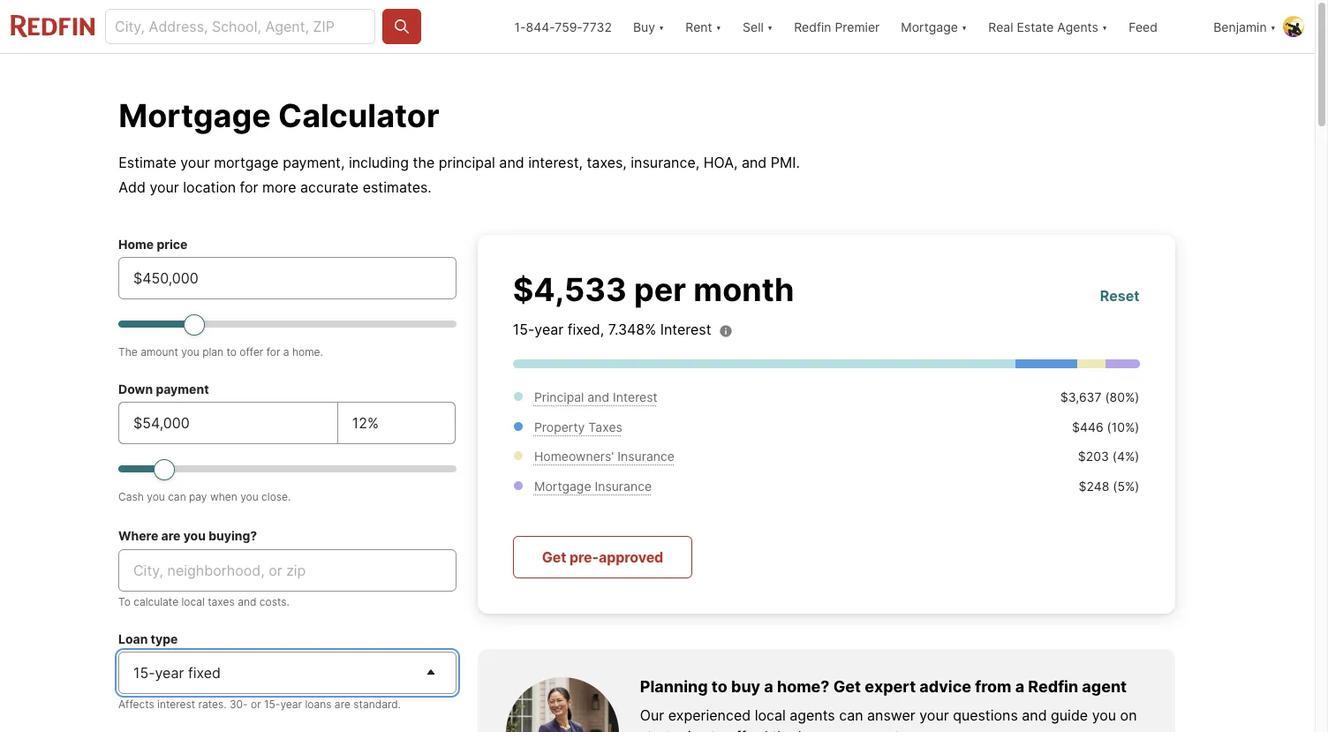 Task type: locate. For each thing, give the bounding box(es) containing it.
1 vertical spatial the
[[772, 728, 794, 732]]

▾ right sell at the top right of page
[[767, 19, 773, 34]]

and inside 'our experienced local agents can answer your questions and guide you on strategies to afford the home you want.'
[[1022, 706, 1047, 724]]

and left guide
[[1022, 706, 1047, 724]]

2 horizontal spatial your
[[920, 706, 949, 724]]

1-844-759-7732
[[515, 19, 612, 34]]

1 horizontal spatial mortgage
[[534, 478, 592, 493]]

0 horizontal spatial 15-
[[133, 664, 155, 682]]

to
[[227, 345, 237, 359], [712, 678, 728, 696], [711, 728, 724, 732]]

1 horizontal spatial the
[[772, 728, 794, 732]]

buy ▾ button
[[633, 0, 665, 53]]

15- down $4,533 on the left of the page
[[513, 321, 535, 338]]

benjamin
[[1214, 19, 1267, 34]]

taxes
[[208, 595, 235, 609]]

▾ inside real estate agents ▾ link
[[1102, 19, 1108, 34]]

▾ left real
[[962, 19, 968, 34]]

1 vertical spatial mortgage
[[119, 96, 271, 135]]

are right loans
[[335, 698, 351, 711]]

insurance for mortgage insurance
[[595, 478, 652, 493]]

local inside 'our experienced local agents can answer your questions and guide you on strategies to afford the home you want.'
[[755, 706, 786, 724]]

0 vertical spatial can
[[168, 490, 186, 504]]

you right "when"
[[240, 490, 259, 504]]

0 horizontal spatial the
[[413, 154, 435, 171]]

affects
[[118, 698, 154, 711]]

are right where
[[161, 528, 181, 543]]

down
[[118, 382, 153, 397]]

interest down per on the top
[[661, 321, 712, 338]]

year for fixed
[[155, 664, 184, 682]]

the up 'estimates.'
[[413, 154, 435, 171]]

interest
[[157, 698, 195, 711]]

can left pay
[[168, 490, 186, 504]]

1 vertical spatial can
[[839, 706, 864, 724]]

approved
[[599, 549, 664, 566]]

▾ right buy
[[659, 19, 665, 34]]

mortgage
[[901, 19, 958, 34], [119, 96, 271, 135], [534, 478, 592, 493]]

property taxes link
[[534, 419, 623, 434]]

rates.
[[198, 698, 227, 711]]

1 horizontal spatial are
[[335, 698, 351, 711]]

0 vertical spatial are
[[161, 528, 181, 543]]

get left pre-
[[542, 549, 567, 566]]

▾ left user photo at the right top of page
[[1271, 19, 1277, 34]]

$4,533
[[513, 270, 627, 309]]

1 vertical spatial your
[[150, 178, 179, 196]]

year left loans
[[280, 698, 302, 711]]

interest up taxes
[[613, 390, 658, 405]]

2 horizontal spatial 15-
[[513, 321, 535, 338]]

planning to buy a home? get expert advice from a redfin agent
[[640, 678, 1127, 696]]

get pre-approved
[[542, 549, 664, 566]]

are
[[161, 528, 181, 543], [335, 698, 351, 711]]

your up "location"
[[180, 154, 210, 171]]

15- for 15-year fixed, 7.348% interest
[[513, 321, 535, 338]]

per
[[634, 270, 686, 309]]

a right buy
[[764, 678, 774, 696]]

a right from
[[1016, 678, 1025, 696]]

Down Payment Slider range field
[[118, 459, 457, 480]]

local up afford
[[755, 706, 786, 724]]

estimate your mortgage payment, including the principal and interest, taxes, insurance, hoa, and pmi. add your location for more accurate estimates.
[[119, 154, 800, 196]]

insurance down taxes
[[618, 449, 675, 464]]

0 horizontal spatial get
[[542, 549, 567, 566]]

1 vertical spatial insurance
[[595, 478, 652, 493]]

1-844-759-7732 link
[[515, 19, 612, 34]]

plan
[[202, 345, 224, 359]]

to right plan
[[227, 345, 237, 359]]

price
[[157, 237, 188, 252]]

questions
[[953, 706, 1018, 724]]

get left expert
[[834, 678, 862, 696]]

2 vertical spatial to
[[711, 728, 724, 732]]

and
[[499, 154, 525, 171], [742, 154, 767, 171], [588, 390, 610, 405], [238, 595, 257, 609], [1022, 706, 1047, 724]]

year
[[535, 321, 564, 338], [155, 664, 184, 682], [280, 698, 302, 711]]

0 horizontal spatial a
[[283, 345, 289, 359]]

0 horizontal spatial local
[[182, 595, 205, 609]]

redfin
[[794, 19, 832, 34], [1029, 678, 1079, 696]]

844-
[[526, 19, 555, 34]]

1 vertical spatial redfin
[[1029, 678, 1079, 696]]

0 vertical spatial year
[[535, 321, 564, 338]]

▾
[[659, 19, 665, 34], [716, 19, 722, 34], [767, 19, 773, 34], [962, 19, 968, 34], [1102, 19, 1108, 34], [1271, 19, 1277, 34]]

▾ inside buy ▾ dropdown button
[[659, 19, 665, 34]]

1 vertical spatial 15-
[[133, 664, 155, 682]]

2 vertical spatial 15-
[[264, 698, 280, 711]]

1 horizontal spatial can
[[839, 706, 864, 724]]

2 horizontal spatial a
[[1016, 678, 1025, 696]]

costs.
[[260, 595, 290, 609]]

principal and interest link
[[534, 390, 658, 405]]

1 vertical spatial for
[[267, 345, 280, 359]]

2 vertical spatial your
[[920, 706, 949, 724]]

guide
[[1051, 706, 1089, 724]]

benjamin ▾
[[1214, 19, 1277, 34]]

mortgage calculator
[[119, 96, 440, 135]]

2 horizontal spatial year
[[535, 321, 564, 338]]

1 vertical spatial year
[[155, 664, 184, 682]]

year up interest
[[155, 664, 184, 682]]

for down mortgage
[[240, 178, 258, 196]]

where are you buying?
[[118, 528, 257, 543]]

or
[[251, 698, 261, 711]]

offer
[[240, 345, 264, 359]]

estimates.
[[363, 178, 432, 196]]

0 horizontal spatial year
[[155, 664, 184, 682]]

local for agents
[[755, 706, 786, 724]]

0 vertical spatial the
[[413, 154, 435, 171]]

the inside estimate your mortgage payment, including the principal and interest, taxes, insurance, hoa, and pmi. add your location for more accurate estimates.
[[413, 154, 435, 171]]

can right agents
[[839, 706, 864, 724]]

$203 (4%)
[[1079, 449, 1140, 464]]

mortgage down homeowners'
[[534, 478, 592, 493]]

you left plan
[[181, 345, 200, 359]]

our
[[640, 706, 665, 724]]

to left buy
[[712, 678, 728, 696]]

0 vertical spatial mortgage
[[901, 19, 958, 34]]

agent
[[1083, 678, 1127, 696]]

loans
[[305, 698, 332, 711]]

1 ▾ from the left
[[659, 19, 665, 34]]

2 horizontal spatial mortgage
[[901, 19, 958, 34]]

home price
[[118, 237, 188, 252]]

$446 (10%)
[[1073, 419, 1140, 434]]

▾ inside sell ▾ dropdown button
[[767, 19, 773, 34]]

15-
[[513, 321, 535, 338], [133, 664, 155, 682], [264, 698, 280, 711]]

759-
[[555, 19, 583, 34]]

standard.
[[354, 698, 401, 711]]

1 horizontal spatial local
[[755, 706, 786, 724]]

local
[[182, 595, 205, 609], [755, 706, 786, 724]]

0 vertical spatial to
[[227, 345, 237, 359]]

1 horizontal spatial 15-
[[264, 698, 280, 711]]

1 horizontal spatial year
[[280, 698, 302, 711]]

rent
[[686, 19, 713, 34]]

0 horizontal spatial your
[[150, 178, 179, 196]]

0 horizontal spatial redfin
[[794, 19, 832, 34]]

3 ▾ from the left
[[767, 19, 773, 34]]

0 vertical spatial local
[[182, 595, 205, 609]]

mortgage inside dropdown button
[[901, 19, 958, 34]]

2 vertical spatial mortgage
[[534, 478, 592, 493]]

1 horizontal spatial a
[[764, 678, 774, 696]]

0 vertical spatial redfin
[[794, 19, 832, 34]]

redfin left premier
[[794, 19, 832, 34]]

for right offer
[[267, 345, 280, 359]]

4 ▾ from the left
[[962, 19, 968, 34]]

the down agents
[[772, 728, 794, 732]]

local left taxes
[[182, 595, 205, 609]]

interest,
[[528, 154, 583, 171]]

fixed
[[188, 664, 221, 682]]

1 vertical spatial local
[[755, 706, 786, 724]]

2 vertical spatial year
[[280, 698, 302, 711]]

0 vertical spatial 15-
[[513, 321, 535, 338]]

▾ right agents
[[1102, 19, 1108, 34]]

real estate agents ▾ button
[[978, 0, 1119, 53]]

to down experienced
[[711, 728, 724, 732]]

1 vertical spatial interest
[[613, 390, 658, 405]]

to
[[118, 595, 131, 609]]

your inside 'our experienced local agents can answer your questions and guide you on strategies to afford the home you want.'
[[920, 706, 949, 724]]

None text field
[[133, 268, 442, 289], [133, 413, 323, 434], [352, 413, 441, 434], [133, 268, 442, 289], [133, 413, 323, 434], [352, 413, 441, 434]]

buy
[[633, 19, 656, 34]]

a left home.
[[283, 345, 289, 359]]

▾ right rent
[[716, 19, 722, 34]]

your
[[180, 154, 210, 171], [150, 178, 179, 196], [920, 706, 949, 724]]

2 ▾ from the left
[[716, 19, 722, 34]]

6 ▾ from the left
[[1271, 19, 1277, 34]]

0 vertical spatial get
[[542, 549, 567, 566]]

15- right or
[[264, 698, 280, 711]]

pay
[[189, 490, 207, 504]]

mortgage up estimate
[[119, 96, 271, 135]]

mortgage for mortgage calculator
[[119, 96, 271, 135]]

1-
[[515, 19, 526, 34]]

$3,637 (80%)
[[1061, 390, 1140, 405]]

taxes
[[589, 419, 623, 434]]

15- up the 'affects'
[[133, 664, 155, 682]]

a
[[283, 345, 289, 359], [764, 678, 774, 696], [1016, 678, 1025, 696]]

1 horizontal spatial for
[[267, 345, 280, 359]]

your down advice
[[920, 706, 949, 724]]

month
[[694, 270, 795, 309]]

you
[[181, 345, 200, 359], [147, 490, 165, 504], [240, 490, 259, 504], [183, 528, 206, 543], [1093, 706, 1117, 724], [840, 728, 864, 732]]

0 vertical spatial for
[[240, 178, 258, 196]]

0 vertical spatial your
[[180, 154, 210, 171]]

principal
[[534, 390, 584, 405]]

▾ for sell ▾
[[767, 19, 773, 34]]

insurance down "homeowners' insurance"
[[595, 478, 652, 493]]

0 horizontal spatial for
[[240, 178, 258, 196]]

user photo image
[[1284, 16, 1305, 37]]

1 horizontal spatial interest
[[661, 321, 712, 338]]

redfin up guide
[[1029, 678, 1079, 696]]

calculate
[[134, 595, 179, 609]]

5 ▾ from the left
[[1102, 19, 1108, 34]]

(80%)
[[1106, 390, 1140, 405]]

where
[[118, 528, 158, 543]]

year for fixed,
[[535, 321, 564, 338]]

feed button
[[1119, 0, 1204, 53]]

▾ inside mortgage ▾ dropdown button
[[962, 19, 968, 34]]

can inside 'our experienced local agents can answer your questions and guide you on strategies to afford the home you want.'
[[839, 706, 864, 724]]

City, neighborhood, or zip search field
[[118, 550, 457, 592]]

year left fixed,
[[535, 321, 564, 338]]

▾ inside rent ▾ dropdown button
[[716, 19, 722, 34]]

1 horizontal spatial redfin
[[1029, 678, 1079, 696]]

0 vertical spatial insurance
[[618, 449, 675, 464]]

0 vertical spatial interest
[[661, 321, 712, 338]]

hoa,
[[704, 154, 738, 171]]

mortgage left real
[[901, 19, 958, 34]]

1 vertical spatial get
[[834, 678, 862, 696]]

for inside estimate your mortgage payment, including the principal and interest, taxes, insurance, hoa, and pmi. add your location for more accurate estimates.
[[240, 178, 258, 196]]

▾ for mortgage ▾
[[962, 19, 968, 34]]

$203
[[1079, 449, 1110, 464]]

rent ▾ button
[[675, 0, 732, 53]]

insurance for homeowners' insurance
[[618, 449, 675, 464]]

0 horizontal spatial mortgage
[[119, 96, 271, 135]]

your down estimate
[[150, 178, 179, 196]]

and right taxes
[[238, 595, 257, 609]]

experienced
[[669, 706, 751, 724]]



Task type: describe. For each thing, give the bounding box(es) containing it.
1 horizontal spatial get
[[834, 678, 862, 696]]

afford
[[728, 728, 769, 732]]

$248 (5%)
[[1079, 478, 1140, 493]]

agents
[[790, 706, 836, 724]]

homeowners' insurance link
[[534, 449, 675, 464]]

$4,533 per month
[[513, 270, 795, 309]]

and left pmi.
[[742, 154, 767, 171]]

homeowners'
[[534, 449, 614, 464]]

fixed,
[[568, 321, 605, 338]]

agents
[[1058, 19, 1099, 34]]

submit search image
[[393, 18, 411, 35]]

premier
[[835, 19, 880, 34]]

down payment
[[118, 382, 209, 397]]

mortgage insurance link
[[534, 478, 652, 493]]

local for taxes
[[182, 595, 205, 609]]

▾ for benjamin ▾
[[1271, 19, 1277, 34]]

homeowners' insurance
[[534, 449, 675, 464]]

mortgage ▾
[[901, 19, 968, 34]]

reset
[[1101, 287, 1140, 304]]

the amount you plan to offer for a home.
[[118, 345, 323, 359]]

cash
[[118, 490, 144, 504]]

15- for 15-year fixed
[[133, 664, 155, 682]]

(10%)
[[1108, 419, 1140, 434]]

mortgage for mortgage ▾
[[901, 19, 958, 34]]

buy ▾
[[633, 19, 665, 34]]

pre-
[[570, 549, 599, 566]]

estimate
[[119, 154, 176, 171]]

$3,637
[[1061, 390, 1102, 405]]

you right cash at left
[[147, 490, 165, 504]]

on
[[1121, 706, 1137, 724]]

15-year fixed, 7.348% interest
[[513, 321, 712, 338]]

buy
[[731, 678, 761, 696]]

get pre-approved button
[[513, 536, 693, 579]]

and left interest,
[[499, 154, 525, 171]]

redfin premier button
[[784, 0, 891, 53]]

add
[[119, 178, 146, 196]]

sell ▾ button
[[732, 0, 784, 53]]

advice
[[920, 678, 972, 696]]

when
[[210, 490, 237, 504]]

cash you can pay when you close.
[[118, 490, 291, 504]]

sell
[[743, 19, 764, 34]]

expert
[[865, 678, 916, 696]]

pmi.
[[771, 154, 800, 171]]

0 horizontal spatial are
[[161, 528, 181, 543]]

payment,
[[283, 154, 345, 171]]

real estate agents ▾
[[989, 19, 1108, 34]]

$248
[[1079, 478, 1110, 493]]

sell ▾
[[743, 19, 773, 34]]

you left on
[[1093, 706, 1117, 724]]

redfin inside button
[[794, 19, 832, 34]]

mortgage ▾ button
[[891, 0, 978, 53]]

home
[[118, 237, 154, 252]]

more
[[262, 178, 296, 196]]

7732
[[583, 19, 612, 34]]

$446
[[1073, 419, 1104, 434]]

principal and interest
[[534, 390, 658, 405]]

sell ▾ button
[[743, 0, 773, 53]]

0 horizontal spatial interest
[[613, 390, 658, 405]]

accurate
[[300, 178, 359, 196]]

location
[[183, 178, 236, 196]]

estate
[[1017, 19, 1054, 34]]

our experienced local agents can answer your questions and guide you on strategies to afford the home you want.
[[640, 706, 1137, 732]]

buying?
[[209, 528, 257, 543]]

▾ for rent ▾
[[716, 19, 722, 34]]

0 horizontal spatial can
[[168, 490, 186, 504]]

feed
[[1129, 19, 1158, 34]]

want.
[[868, 728, 905, 732]]

to inside 'our experienced local agents can answer your questions and guide you on strategies to afford the home you want.'
[[711, 728, 724, 732]]

amount
[[141, 345, 178, 359]]

planning
[[640, 678, 708, 696]]

reset button
[[1101, 285, 1140, 306]]

real estate agents ▾ link
[[989, 0, 1108, 53]]

from
[[976, 678, 1012, 696]]

strategies
[[640, 728, 707, 732]]

you left want.
[[840, 728, 864, 732]]

mortgage insurance
[[534, 478, 652, 493]]

the inside 'our experienced local agents can answer your questions and guide you on strategies to afford the home you want.'
[[772, 728, 794, 732]]

type
[[151, 632, 178, 647]]

close.
[[262, 490, 291, 504]]

property
[[534, 419, 585, 434]]

7.348%
[[609, 321, 657, 338]]

Home Price Slider range field
[[118, 314, 457, 335]]

rent ▾
[[686, 19, 722, 34]]

principal
[[439, 154, 496, 171]]

▾ for buy ▾
[[659, 19, 665, 34]]

affects interest rates. 30- or 15-year loans are standard.
[[118, 698, 401, 711]]

1 vertical spatial are
[[335, 698, 351, 711]]

loan
[[118, 632, 148, 647]]

get inside button
[[542, 549, 567, 566]]

mortgage
[[214, 154, 279, 171]]

and up taxes
[[588, 390, 610, 405]]

loan type
[[118, 632, 178, 647]]

you left buying? at the left bottom of the page
[[183, 528, 206, 543]]

taxes,
[[587, 154, 627, 171]]

mortgage for mortgage insurance
[[534, 478, 592, 493]]

City, Address, School, Agent, ZIP search field
[[105, 9, 375, 44]]

1 horizontal spatial your
[[180, 154, 210, 171]]

mortgage ▾ button
[[901, 0, 968, 53]]

insurance,
[[631, 154, 700, 171]]

1 vertical spatial to
[[712, 678, 728, 696]]



Task type: vqa. For each thing, say whether or not it's contained in the screenshot.


